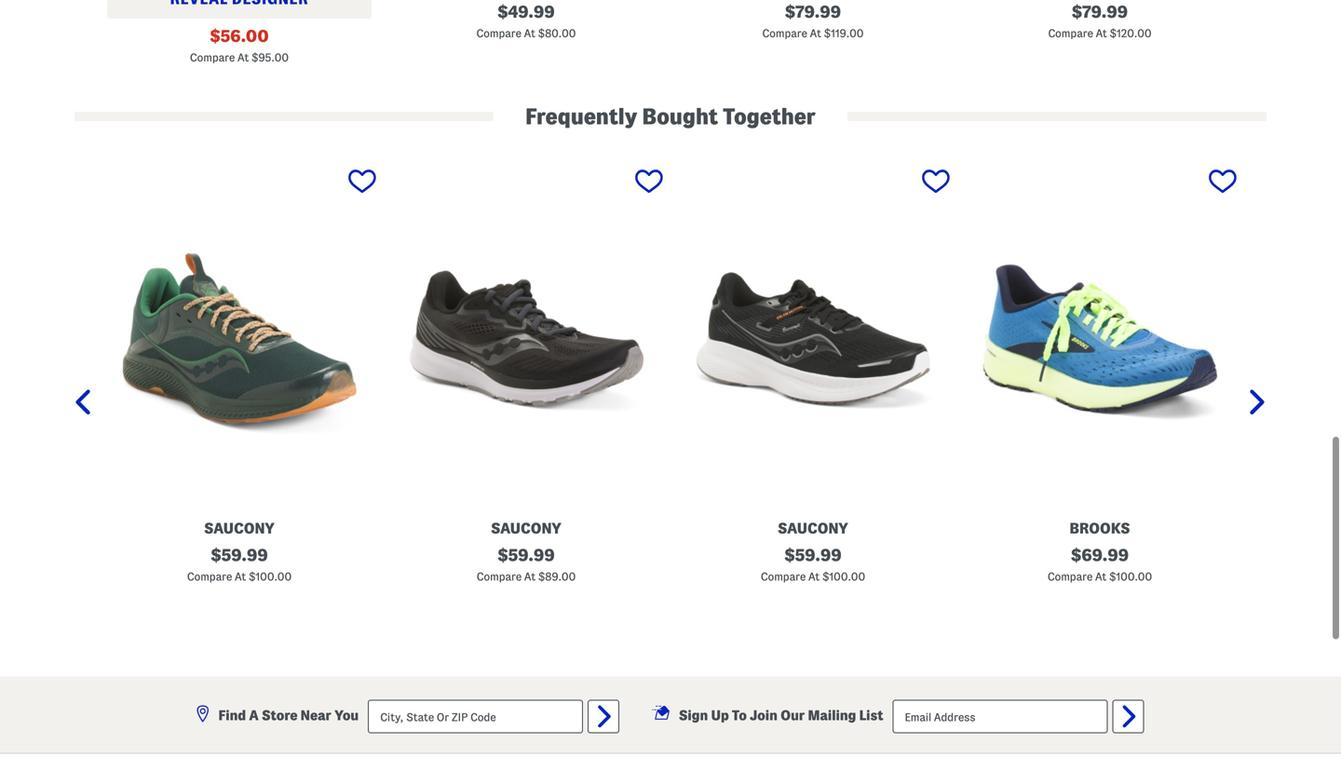 Task type: vqa. For each thing, say whether or not it's contained in the screenshot.
59.99 to the middle
yes



Task type: describe. For each thing, give the bounding box(es) containing it.
100.00 for men's freedom performance running sneakers with extended sizes "image"
[[256, 571, 292, 583]]

compare inside 56.00 compare at 95.00
[[190, 52, 235, 63]]

at inside 49.99 compare at 80.00
[[524, 27, 536, 39]]

100.00 for men's hyperion tempo running sneakers image
[[1117, 571, 1153, 583]]

56.00 compare at 95.00
[[190, 27, 289, 63]]

119.00
[[831, 27, 864, 39]]

59.99 for men's guide 16 running sneakers image
[[795, 547, 842, 565]]

69.99 compare at 100.00
[[1048, 547, 1153, 583]]

bought
[[643, 104, 718, 129]]

95.00
[[259, 52, 289, 63]]

find a store near you
[[219, 708, 359, 724]]

69.99
[[1082, 547, 1130, 565]]

find a store near you link
[[197, 706, 359, 724]]

list
[[860, 708, 884, 724]]

79.99 compare at 119.00
[[763, 3, 864, 39]]

compare inside 49.99 compare at 80.00
[[477, 27, 522, 39]]

compare inside 59.99 compare at 89.00
[[477, 571, 522, 583]]

at inside 69.99 compare at 100.00
[[1096, 571, 1107, 583]]

79.99 for 79.99 compare at 120.00
[[1083, 3, 1129, 21]]

compare inside 79.99 compare at 120.00
[[1049, 27, 1094, 39]]

79.99 compare at 120.00
[[1049, 3, 1152, 39]]

59.99 for men's ride performance running sneakers image
[[508, 547, 555, 565]]

men's freedom performance running sneakers with extended sizes image
[[101, 165, 378, 512]]

our
[[781, 708, 805, 724]]

100.00 for men's guide 16 running sneakers image
[[830, 571, 866, 583]]

together
[[723, 104, 816, 129]]

a
[[249, 708, 259, 724]]

49.99
[[508, 3, 555, 21]]

59.99 compare at 100.00 for men's freedom performance running sneakers with extended sizes "image"
[[187, 547, 292, 583]]

near
[[301, 708, 332, 724]]

you
[[335, 708, 359, 724]]

sign
[[679, 708, 709, 724]]

to
[[732, 708, 747, 724]]

Sign Up To Join Our Mailing List email field
[[893, 700, 1109, 734]]



Task type: locate. For each thing, give the bounding box(es) containing it.
mailing
[[808, 708, 857, 724]]

0 horizontal spatial 59.99
[[221, 547, 268, 565]]

store
[[262, 708, 298, 724]]

frequently
[[526, 104, 638, 129]]

59.99 compare at 89.00
[[477, 547, 576, 583]]

120.00
[[1117, 27, 1152, 39]]

1 100.00 from the left
[[256, 571, 292, 583]]

2 100.00 from the left
[[830, 571, 866, 583]]

2 79.99 from the left
[[1083, 3, 1129, 21]]

100.00
[[256, 571, 292, 583], [830, 571, 866, 583], [1117, 571, 1153, 583]]

click or press b to reveal designer element
[[107, 0, 372, 19]]

1 horizontal spatial 59.99 compare at 100.00
[[761, 547, 866, 583]]

79.99
[[796, 3, 842, 21], [1083, 3, 1129, 21]]

0 horizontal spatial 59.99 compare at 100.00
[[187, 547, 292, 583]]

49.99 compare at 80.00
[[477, 3, 576, 39]]

None submit
[[588, 700, 620, 734], [1113, 700, 1145, 734], [588, 700, 620, 734], [1113, 700, 1145, 734]]

1 horizontal spatial 59.99
[[508, 547, 555, 565]]

saucony for men's guide 16 running sneakers image
[[778, 520, 849, 537]]

2 59.99 from the left
[[508, 547, 555, 565]]

men's hyperion tempo running sneakers image
[[962, 165, 1239, 512]]

saucony for men's ride performance running sneakers image
[[491, 520, 562, 537]]

59.99 compare at 100.00
[[187, 547, 292, 583], [761, 547, 866, 583]]

frequently bought together list
[[0, 163, 1267, 646]]

saucony for men's freedom performance running sneakers with extended sizes "image"
[[204, 520, 275, 537]]

59.99 inside 59.99 compare at 89.00
[[508, 547, 555, 565]]

sign up to join our mailing list
[[679, 708, 884, 724]]

2 horizontal spatial saucony
[[778, 520, 849, 537]]

0 horizontal spatial saucony
[[204, 520, 275, 537]]

56.00
[[220, 27, 269, 45]]

79.99 for 79.99 compare at 119.00
[[796, 3, 842, 21]]

2 59.99 compare at 100.00 from the left
[[761, 547, 866, 583]]

saucony
[[204, 520, 275, 537], [491, 520, 562, 537], [778, 520, 849, 537]]

1 horizontal spatial saucony
[[491, 520, 562, 537]]

2 saucony from the left
[[491, 520, 562, 537]]

80.00
[[545, 27, 576, 39]]

1 59.99 from the left
[[221, 547, 268, 565]]

compare inside the 79.99 compare at 119.00
[[763, 27, 808, 39]]

at
[[524, 27, 536, 39], [810, 27, 822, 39], [1097, 27, 1108, 39], [238, 52, 249, 63], [235, 571, 246, 583], [525, 571, 536, 583], [809, 571, 820, 583], [1096, 571, 1107, 583]]

join
[[750, 708, 778, 724]]

men's guide 16 running sneakers image
[[675, 165, 952, 512]]

3 100.00 from the left
[[1117, 571, 1153, 583]]

Find A Store Near You text field
[[368, 700, 584, 734]]

59.99 compare at 100.00 for men's guide 16 running sneakers image
[[761, 547, 866, 583]]

79.99 up 119.00
[[796, 3, 842, 21]]

100.00 inside 69.99 compare at 100.00
[[1117, 571, 1153, 583]]

2 horizontal spatial 100.00
[[1117, 571, 1153, 583]]

1 saucony from the left
[[204, 520, 275, 537]]

men's ride performance running sneakers image
[[388, 165, 665, 512]]

59.99
[[221, 547, 268, 565], [508, 547, 555, 565], [795, 547, 842, 565]]

at inside 56.00 compare at 95.00
[[238, 52, 249, 63]]

79.99 inside 79.99 compare at 120.00
[[1083, 3, 1129, 21]]

3 59.99 from the left
[[795, 547, 842, 565]]

79.99 inside the 79.99 compare at 119.00
[[796, 3, 842, 21]]

0 horizontal spatial 100.00
[[256, 571, 292, 583]]

1 horizontal spatial 100.00
[[830, 571, 866, 583]]

0 horizontal spatial 79.99
[[796, 3, 842, 21]]

compare
[[477, 27, 522, 39], [763, 27, 808, 39], [1049, 27, 1094, 39], [190, 52, 235, 63], [187, 571, 232, 583], [477, 571, 522, 583], [761, 571, 806, 583], [1048, 571, 1093, 583]]

3 saucony from the left
[[778, 520, 849, 537]]

brooks
[[1070, 520, 1131, 537]]

frequently bought together
[[526, 104, 816, 129]]

89.00
[[545, 571, 576, 583]]

59.99 for men's freedom performance running sneakers with extended sizes "image"
[[221, 547, 268, 565]]

at inside the 79.99 compare at 119.00
[[810, 27, 822, 39]]

at inside 79.99 compare at 120.00
[[1097, 27, 1108, 39]]

1 79.99 from the left
[[796, 3, 842, 21]]

79.99 up 120.00
[[1083, 3, 1129, 21]]

1 59.99 compare at 100.00 from the left
[[187, 547, 292, 583]]

1 horizontal spatial 79.99
[[1083, 3, 1129, 21]]

at inside 59.99 compare at 89.00
[[525, 571, 536, 583]]

up
[[712, 708, 729, 724]]

compare inside 69.99 compare at 100.00
[[1048, 571, 1093, 583]]

2 horizontal spatial 59.99
[[795, 547, 842, 565]]

find
[[219, 708, 246, 724]]



